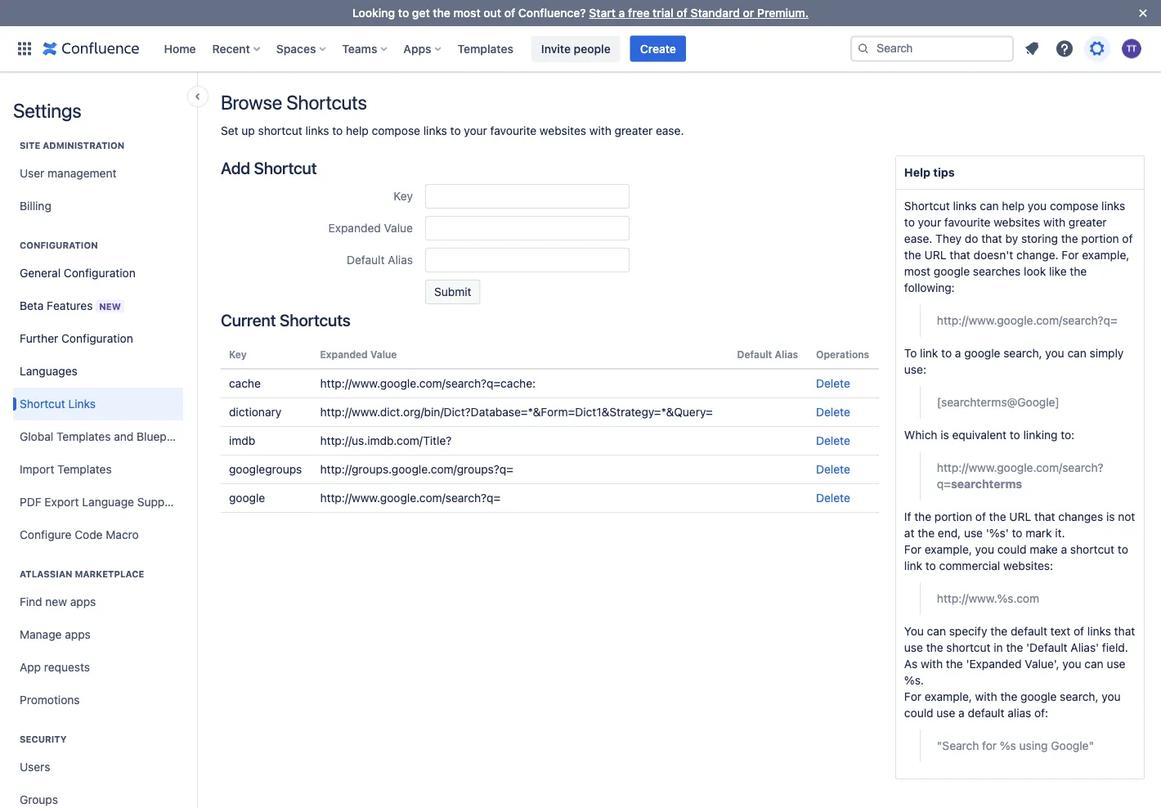 Task type: locate. For each thing, give the bounding box(es) containing it.
for inside "you can specify the default text of links that use the shortcut in the 'default alias' field. as with the 'expanded value', you can use %s. for example, with the google search, you could use a default alias of:"
[[904, 690, 922, 703]]

3 delete link from the top
[[816, 434, 850, 447]]

pdf
[[20, 495, 41, 509]]

0 horizontal spatial most
[[454, 6, 481, 20]]

1 horizontal spatial default alias
[[737, 348, 798, 360]]

0 horizontal spatial shortcut
[[20, 397, 65, 411]]

4 delete link from the top
[[816, 462, 850, 476]]

you down '%s' on the right of the page
[[975, 543, 994, 556]]

0 vertical spatial search,
[[1004, 346, 1042, 360]]

google up '[searchterms@google]'
[[964, 346, 1001, 360]]

2 delete from the top
[[816, 405, 850, 419]]

1 horizontal spatial portion
[[1081, 232, 1119, 245]]

http://www.google.com/search?q= down http://groups.google.com/groups?q=
[[320, 491, 501, 505]]

apps right the 'new'
[[70, 595, 96, 608]]

2 vertical spatial shortcut
[[20, 397, 65, 411]]

0 horizontal spatial search,
[[1004, 346, 1042, 360]]

shortcut down changes in the bottom of the page
[[1070, 543, 1115, 556]]

1 horizontal spatial ease.
[[904, 232, 933, 245]]

shortcut inside if the portion of the url that changes is not at the end, use '%s' to mark it. for example, you could make a shortcut to link to commercial websites:
[[1070, 543, 1115, 556]]

default up for
[[968, 706, 1005, 720]]

home link
[[159, 36, 201, 62]]

0 horizontal spatial is
[[941, 428, 949, 442]]

import
[[20, 462, 54, 476]]

help inside shortcut links can help you compose links to your favourite websites with greater ease. they do that by storing the portion of the url that doesn't change. for example, most google searches look like the following:
[[1002, 199, 1025, 213]]

1 vertical spatial most
[[904, 265, 931, 278]]

0 vertical spatial for
[[1062, 248, 1079, 262]]

a right to
[[955, 346, 961, 360]]

following:
[[904, 281, 955, 294]]

1 horizontal spatial key
[[394, 189, 413, 203]]

2 vertical spatial for
[[904, 690, 922, 703]]

templates down "links"
[[56, 430, 111, 443]]

0 vertical spatial default alias
[[347, 253, 413, 267]]

5 delete link from the top
[[816, 491, 850, 505]]

you
[[1028, 199, 1047, 213], [1046, 346, 1065, 360], [975, 543, 994, 556], [1063, 657, 1082, 671], [1102, 690, 1121, 703]]

3 delete from the top
[[816, 434, 850, 447]]

compose
[[372, 124, 420, 137], [1050, 199, 1099, 213]]

1 vertical spatial key
[[229, 348, 247, 360]]

1 horizontal spatial your
[[918, 215, 941, 229]]

shortcut inside the configuration group
[[20, 397, 65, 411]]

use left '%s' on the right of the page
[[964, 526, 983, 540]]

portion inside if the portion of the url that changes is not at the end, use '%s' to mark it. for example, you could make a shortcut to link to commercial websites:
[[935, 510, 972, 523]]

1 vertical spatial example,
[[925, 543, 972, 556]]

4 delete from the top
[[816, 462, 850, 476]]

for up like
[[1062, 248, 1079, 262]]

settings icon image
[[1088, 39, 1107, 58]]

is left not
[[1107, 510, 1115, 523]]

help down browse shortcuts
[[346, 124, 369, 137]]

1 horizontal spatial could
[[998, 543, 1027, 556]]

imdb
[[229, 434, 255, 447]]

0 horizontal spatial default
[[968, 706, 1005, 720]]

0 horizontal spatial default alias
[[347, 253, 413, 267]]

1 vertical spatial could
[[904, 706, 934, 720]]

shortcuts right current
[[280, 310, 351, 329]]

a left free
[[619, 6, 625, 20]]

2 vertical spatial example,
[[925, 690, 972, 703]]

1 vertical spatial shortcuts
[[280, 310, 351, 329]]

further configuration link
[[13, 322, 183, 355]]

0 vertical spatial favourite
[[490, 124, 537, 137]]

%s
[[1000, 739, 1016, 752]]

invite
[[541, 42, 571, 55]]

http://www.google.com/search?q= up to link to a google search, you can simply use: in the top of the page
[[937, 314, 1118, 327]]

0 vertical spatial configuration
[[20, 240, 98, 251]]

manage
[[20, 628, 62, 641]]

1 vertical spatial url
[[1009, 510, 1032, 523]]

shortcut inside shortcut links can help you compose links to your favourite websites with greater ease. they do that by storing the portion of the url that doesn't change. for example, most google searches look like the following:
[[904, 199, 950, 213]]

0 vertical spatial shortcut
[[254, 158, 317, 177]]

2 delete link from the top
[[816, 405, 850, 419]]

0 horizontal spatial default
[[347, 253, 385, 267]]

1 horizontal spatial is
[[1107, 510, 1115, 523]]

templates down out
[[458, 42, 514, 55]]

Default Alias text field
[[425, 248, 630, 272]]

example, inside if the portion of the url that changes is not at the end, use '%s' to mark it. for example, you could make a shortcut to link to commercial websites:
[[925, 543, 972, 556]]

banner
[[0, 26, 1161, 72]]

can up doesn't
[[980, 199, 999, 213]]

http://www.%s.com
[[937, 592, 1040, 605]]

up
[[242, 124, 255, 137]]

can left the simply
[[1068, 346, 1087, 360]]

2 horizontal spatial shortcut
[[904, 199, 950, 213]]

configuration
[[20, 240, 98, 251], [64, 266, 136, 280], [61, 332, 133, 345]]

code
[[75, 528, 103, 541]]

help
[[904, 166, 931, 179]]

shortcut links can help you compose links to your favourite websites with greater ease. they do that by storing the portion of the url that doesn't change. for example, most google searches look like the following:
[[904, 199, 1133, 294]]

0 vertical spatial could
[[998, 543, 1027, 556]]

that up mark on the right
[[1035, 510, 1056, 523]]

use up "search
[[937, 706, 956, 720]]

help up by
[[1002, 199, 1025, 213]]

you left the simply
[[1046, 346, 1065, 360]]

0 vertical spatial websites
[[540, 124, 586, 137]]

shortcut down specify
[[947, 641, 991, 654]]

general
[[20, 266, 61, 280]]

looking
[[353, 6, 395, 20]]

1 horizontal spatial url
[[1009, 510, 1032, 523]]

a up "search
[[959, 706, 965, 720]]

0 horizontal spatial ease.
[[656, 124, 684, 137]]

0 horizontal spatial could
[[904, 706, 934, 720]]

configuration up new
[[64, 266, 136, 280]]

0 vertical spatial your
[[464, 124, 487, 137]]

0 vertical spatial most
[[454, 6, 481, 20]]

1 delete link from the top
[[816, 377, 850, 390]]

that inside "you can specify the default text of links that use the shortcut in the 'default alias' field. as with the 'expanded value', you can use %s. for example, with the google search, you could use a default alias of:"
[[1114, 624, 1135, 638]]

confluence image
[[43, 39, 139, 58], [43, 39, 139, 58]]

can
[[980, 199, 999, 213], [1068, 346, 1087, 360], [927, 624, 946, 638], [1085, 657, 1104, 671]]

1 vertical spatial templates
[[56, 430, 111, 443]]

greater
[[615, 124, 653, 137], [1069, 215, 1107, 229]]

app requests
[[20, 660, 90, 674]]

and
[[114, 430, 134, 443]]

configuration up general
[[20, 240, 98, 251]]

portion right storing
[[1081, 232, 1119, 245]]

google up following:
[[934, 265, 970, 278]]

shortcut down browse shortcuts
[[258, 124, 302, 137]]

language
[[82, 495, 134, 509]]

you down field.
[[1102, 690, 1121, 703]]

search, down alias'
[[1060, 690, 1099, 703]]

1 vertical spatial help
[[1002, 199, 1025, 213]]

set
[[221, 124, 238, 137]]

0 horizontal spatial portion
[[935, 510, 972, 523]]

of:
[[1035, 706, 1049, 720]]

shortcuts down the spaces 'popup button'
[[286, 91, 367, 114]]

ease. inside shortcut links can help you compose links to your favourite websites with greater ease. they do that by storing the portion of the url that doesn't change. for example, most google searches look like the following:
[[904, 232, 933, 245]]

url up mark on the right
[[1009, 510, 1032, 523]]

groups
[[20, 793, 58, 806]]

shortcut inside "you can specify the default text of links that use the shortcut in the 'default alias' field. as with the 'expanded value', you can use %s. for example, with the google search, you could use a default alias of:"
[[947, 641, 991, 654]]

recent button
[[207, 36, 266, 62]]

'default
[[1026, 641, 1068, 654]]

1 vertical spatial portion
[[935, 510, 972, 523]]

1 horizontal spatial compose
[[1050, 199, 1099, 213]]

google inside "you can specify the default text of links that use the shortcut in the 'default alias' field. as with the 'expanded value', you can use %s. for example, with the google search, you could use a default alias of:"
[[1021, 690, 1057, 703]]

compose inside shortcut links can help you compose links to your favourite websites with greater ease. they do that by storing the portion of the url that doesn't change. for example, most google searches look like the following:
[[1050, 199, 1099, 213]]

make
[[1030, 543, 1058, 556]]

could down %s.
[[904, 706, 934, 720]]

1 horizontal spatial help
[[1002, 199, 1025, 213]]

shortcut links link
[[13, 388, 183, 420]]

your
[[464, 124, 487, 137], [918, 215, 941, 229]]

use down you
[[904, 641, 923, 654]]

of inside "you can specify the default text of links that use the shortcut in the 'default alias' field. as with the 'expanded value', you can use %s. for example, with the google search, you could use a default alias of:"
[[1074, 624, 1084, 638]]

spaces button
[[271, 36, 332, 62]]

help
[[346, 124, 369, 137], [1002, 199, 1025, 213]]

url inside if the portion of the url that changes is not at the end, use '%s' to mark it. for example, you could make a shortcut to link to commercial websites:
[[1009, 510, 1032, 523]]

1 vertical spatial search,
[[1060, 690, 1099, 703]]

is inside if the portion of the url that changes is not at the end, use '%s' to mark it. for example, you could make a shortcut to link to commercial websites:
[[1107, 510, 1115, 523]]

1 vertical spatial link
[[904, 559, 923, 572]]

1 horizontal spatial favourite
[[945, 215, 991, 229]]

portion inside shortcut links can help you compose links to your favourite websites with greater ease. they do that by storing the portion of the url that doesn't change. for example, most google searches look like the following:
[[1081, 232, 1119, 245]]

http://www.dict.org/bin/dict?database=*&form=dict1&strategy=*&query=
[[320, 405, 713, 419]]

apps up the requests
[[65, 628, 91, 641]]

you inside shortcut links can help you compose links to your favourite websites with greater ease. they do that by storing the portion of the url that doesn't change. for example, most google searches look like the following:
[[1028, 199, 1047, 213]]

q=
[[937, 477, 951, 491]]

0 vertical spatial portion
[[1081, 232, 1119, 245]]

1 vertical spatial default alias
[[737, 348, 798, 360]]

favourite up key text field
[[490, 124, 537, 137]]

value',
[[1025, 657, 1060, 671]]

1 vertical spatial for
[[904, 543, 922, 556]]

0 horizontal spatial http://www.google.com/search?q=
[[320, 491, 501, 505]]

languages link
[[13, 355, 183, 388]]

1 horizontal spatial greater
[[1069, 215, 1107, 229]]

favourite up do
[[945, 215, 991, 229]]

using
[[1020, 739, 1048, 752]]

1 vertical spatial is
[[1107, 510, 1115, 523]]

people
[[574, 42, 611, 55]]

in
[[994, 641, 1003, 654]]

configure code macro link
[[13, 519, 183, 551]]

most left out
[[454, 6, 481, 20]]

import templates link
[[13, 453, 183, 486]]

1 vertical spatial apps
[[65, 628, 91, 641]]

example, right the change.
[[1082, 248, 1130, 262]]

site administration group
[[13, 123, 183, 227]]

1 horizontal spatial shortcut
[[947, 641, 991, 654]]

you up storing
[[1028, 199, 1047, 213]]

2 vertical spatial shortcut
[[947, 641, 991, 654]]

2 vertical spatial configuration
[[61, 332, 133, 345]]

can inside to link to a google search, you can simply use:
[[1068, 346, 1087, 360]]

1 horizontal spatial default
[[737, 348, 772, 360]]

0 horizontal spatial alias
[[388, 253, 413, 267]]

key
[[394, 189, 413, 203], [229, 348, 247, 360]]

with inside shortcut links can help you compose links to your favourite websites with greater ease. they do that by storing the portion of the url that doesn't change. for example, most google searches look like the following:
[[1044, 215, 1066, 229]]

portion up the end,
[[935, 510, 972, 523]]

it.
[[1055, 526, 1065, 540]]

2 horizontal spatial shortcut
[[1070, 543, 1115, 556]]

changes
[[1059, 510, 1103, 523]]

add shortcut
[[221, 158, 317, 177]]

for down %s.
[[904, 690, 922, 703]]

link right to
[[920, 346, 938, 360]]

example, inside "you can specify the default text of links that use the shortcut in the 'default alias' field. as with the 'expanded value', you can use %s. for example, with the google search, you could use a default alias of:"
[[925, 690, 972, 703]]

0 horizontal spatial url
[[925, 248, 947, 262]]

0 vertical spatial url
[[925, 248, 947, 262]]

users
[[20, 760, 50, 774]]

apps
[[404, 42, 431, 55]]

shortcut down help tips
[[904, 199, 950, 213]]

5 delete from the top
[[816, 491, 850, 505]]

link down at
[[904, 559, 923, 572]]

that down they at the right top of page
[[950, 248, 971, 262]]

1 horizontal spatial search,
[[1060, 690, 1099, 703]]

browse shortcuts
[[221, 91, 367, 114]]

ease.
[[656, 124, 684, 137], [904, 232, 933, 245]]

a inside "you can specify the default text of links that use the shortcut in the 'default alias' field. as with the 'expanded value', you can use %s. for example, with the google search, you could use a default alias of:"
[[959, 706, 965, 720]]

as
[[904, 657, 918, 671]]

of inside if the portion of the url that changes is not at the end, use '%s' to mark it. for example, you could make a shortcut to link to commercial websites:
[[976, 510, 986, 523]]

for down at
[[904, 543, 922, 556]]

shortcut up global
[[20, 397, 65, 411]]

could inside if the portion of the url that changes is not at the end, use '%s' to mark it. for example, you could make a shortcut to link to commercial websites:
[[998, 543, 1027, 556]]

example, down the end,
[[925, 543, 972, 556]]

0 horizontal spatial key
[[229, 348, 247, 360]]

invite people
[[541, 42, 611, 55]]

help icon image
[[1055, 39, 1075, 58]]

settings
[[13, 99, 81, 122]]

websites up key text field
[[540, 124, 586, 137]]

search, up '[searchterms@google]'
[[1004, 346, 1042, 360]]

help tips
[[904, 166, 955, 179]]

search, inside to link to a google search, you can simply use:
[[1004, 346, 1042, 360]]

0 horizontal spatial greater
[[615, 124, 653, 137]]

search,
[[1004, 346, 1042, 360], [1060, 690, 1099, 703]]

0 vertical spatial shortcuts
[[286, 91, 367, 114]]

1 delete from the top
[[816, 377, 850, 390]]

could down '%s' on the right of the page
[[998, 543, 1027, 556]]

link inside if the portion of the url that changes is not at the end, use '%s' to mark it. for example, you could make a shortcut to link to commercial websites:
[[904, 559, 923, 572]]

greater inside shortcut links can help you compose links to your favourite websites with greater ease. they do that by storing the portion of the url that doesn't change. for example, most google searches look like the following:
[[1069, 215, 1107, 229]]

1 vertical spatial ease.
[[904, 232, 933, 245]]

app
[[20, 660, 41, 674]]

1 vertical spatial your
[[918, 215, 941, 229]]

1 vertical spatial greater
[[1069, 215, 1107, 229]]

that up field.
[[1114, 624, 1135, 638]]

1 horizontal spatial http://www.google.com/search?q=
[[937, 314, 1118, 327]]

a inside to link to a google search, you can simply use:
[[955, 346, 961, 360]]

banner containing home
[[0, 26, 1161, 72]]

they
[[936, 232, 962, 245]]

1 vertical spatial default
[[968, 706, 1005, 720]]

example, up "search
[[925, 690, 972, 703]]

url inside shortcut links can help you compose links to your favourite websites with greater ease. they do that by storing the portion of the url that doesn't change. for example, most google searches look like the following:
[[925, 248, 947, 262]]

0 vertical spatial link
[[920, 346, 938, 360]]

configuration up languages link
[[61, 332, 133, 345]]

delete link
[[816, 377, 850, 390], [816, 405, 850, 419], [816, 434, 850, 447], [816, 462, 850, 476], [816, 491, 850, 505]]

0 horizontal spatial shortcut
[[258, 124, 302, 137]]

default up 'default
[[1011, 624, 1048, 638]]

shortcut right add
[[254, 158, 317, 177]]

templates link
[[453, 36, 518, 62]]

url down they at the right top of page
[[925, 248, 947, 262]]

manage apps
[[20, 628, 91, 641]]

1 horizontal spatial default
[[1011, 624, 1048, 638]]

1 horizontal spatial websites
[[994, 215, 1041, 229]]

websites
[[540, 124, 586, 137], [994, 215, 1041, 229]]

favourite inside shortcut links can help you compose links to your favourite websites with greater ease. they do that by storing the portion of the url that doesn't change. for example, most google searches look like the following:
[[945, 215, 991, 229]]

that inside if the portion of the url that changes is not at the end, use '%s' to mark it. for example, you could make a shortcut to link to commercial websites:
[[1035, 510, 1056, 523]]

shortcuts for browse shortcuts
[[286, 91, 367, 114]]

for inside shortcut links can help you compose links to your favourite websites with greater ease. they do that by storing the portion of the url that doesn't change. for example, most google searches look like the following:
[[1062, 248, 1079, 262]]

1 horizontal spatial alias
[[775, 348, 798, 360]]

0 vertical spatial alias
[[388, 253, 413, 267]]

delete link for http://www.dict.org/bin/dict?database=*&form=dict1&strategy=*&query=
[[816, 405, 850, 419]]

most up following:
[[904, 265, 931, 278]]

current shortcuts
[[221, 310, 351, 329]]

0 horizontal spatial compose
[[372, 124, 420, 137]]

1 vertical spatial favourite
[[945, 215, 991, 229]]

0 vertical spatial compose
[[372, 124, 420, 137]]

templates for global templates and blueprints
[[56, 430, 111, 443]]

websites up by
[[994, 215, 1041, 229]]

expanded value
[[328, 221, 413, 235], [320, 348, 397, 360]]

http://www.google.com/search? q=
[[937, 461, 1104, 491]]

is right which
[[941, 428, 949, 442]]

1 horizontal spatial most
[[904, 265, 931, 278]]

the
[[433, 6, 451, 20], [1061, 232, 1078, 245], [904, 248, 922, 262], [1070, 265, 1087, 278], [915, 510, 932, 523], [989, 510, 1006, 523], [918, 526, 935, 540], [991, 624, 1008, 638], [926, 641, 943, 654], [1006, 641, 1023, 654], [946, 657, 963, 671], [1001, 690, 1018, 703]]

further configuration
[[20, 332, 133, 345]]

promotions link
[[13, 684, 183, 716]]

1 vertical spatial expanded
[[320, 348, 368, 360]]

to
[[398, 6, 409, 20], [332, 124, 343, 137], [450, 124, 461, 137], [904, 215, 915, 229], [941, 346, 952, 360], [1010, 428, 1020, 442], [1012, 526, 1023, 540], [1118, 543, 1128, 556], [926, 559, 936, 572]]

None submit
[[425, 280, 480, 304]]

1 horizontal spatial shortcut
[[254, 158, 317, 177]]

templates up pdf export language support link
[[57, 462, 112, 476]]

create link
[[630, 36, 686, 62]]

templates
[[458, 42, 514, 55], [56, 430, 111, 443], [57, 462, 112, 476]]

you inside if the portion of the url that changes is not at the end, use '%s' to mark it. for example, you could make a shortcut to link to commercial websites:
[[975, 543, 994, 556]]

google up of:
[[1021, 690, 1057, 703]]

to link to a google search, you can simply use:
[[904, 346, 1124, 376]]

a down it.
[[1061, 543, 1067, 556]]

0 vertical spatial expanded value
[[328, 221, 413, 235]]

1 vertical spatial shortcut
[[904, 199, 950, 213]]

0 vertical spatial example,
[[1082, 248, 1130, 262]]

most
[[454, 6, 481, 20], [904, 265, 931, 278]]



Task type: vqa. For each thing, say whether or not it's contained in the screenshot.
"Search
yes



Task type: describe. For each thing, give the bounding box(es) containing it.
spaces
[[276, 42, 316, 55]]

premium.
[[757, 6, 809, 20]]

users link
[[13, 751, 183, 783]]

doesn't
[[974, 248, 1013, 262]]

to
[[904, 346, 917, 360]]

security group
[[13, 716, 183, 808]]

out
[[484, 6, 501, 20]]

google inside to link to a google search, you can simply use:
[[964, 346, 1001, 360]]

templates inside global "element"
[[458, 42, 514, 55]]

confluence?
[[518, 6, 586, 20]]

0 vertical spatial help
[[346, 124, 369, 137]]

do
[[965, 232, 979, 245]]

to:
[[1061, 428, 1075, 442]]

use down field.
[[1107, 657, 1126, 671]]

global templates and blueprints
[[20, 430, 190, 443]]

billing
[[20, 199, 51, 213]]

atlassian marketplace group
[[13, 551, 183, 721]]

1 vertical spatial value
[[370, 348, 397, 360]]

"search for %s using google"
[[937, 739, 1094, 752]]

start
[[589, 6, 616, 20]]

to inside shortcut links can help you compose links to your favourite websites with greater ease. they do that by storing the portion of the url that doesn't change. for example, most google searches look like the following:
[[904, 215, 915, 229]]

0 vertical spatial greater
[[615, 124, 653, 137]]

shortcut for shortcut links
[[20, 397, 65, 411]]

websites:
[[1004, 559, 1053, 572]]

can down alias'
[[1085, 657, 1104, 671]]

0 vertical spatial is
[[941, 428, 949, 442]]

end,
[[938, 526, 961, 540]]

close image
[[1134, 3, 1153, 23]]

start a free trial of standard or premium. link
[[589, 6, 809, 20]]

configuration for general
[[64, 266, 136, 280]]

browse
[[221, 91, 282, 114]]

which
[[904, 428, 938, 442]]

links
[[68, 397, 96, 411]]

pdf export language support
[[20, 495, 180, 509]]

import templates
[[20, 462, 112, 476]]

Expanded Value text field
[[425, 216, 630, 240]]

add
[[221, 158, 250, 177]]

for
[[982, 739, 997, 752]]

appswitcher icon image
[[15, 39, 34, 58]]

at
[[904, 526, 915, 540]]

0 vertical spatial apps
[[70, 595, 96, 608]]

new
[[99, 301, 121, 312]]

0 horizontal spatial websites
[[540, 124, 586, 137]]

administration
[[43, 140, 124, 151]]

1 vertical spatial default
[[737, 348, 772, 360]]

delete for http://www.dict.org/bin/dict?database=*&form=dict1&strategy=*&query=
[[816, 405, 850, 419]]

configuration for further
[[61, 332, 133, 345]]

find new apps link
[[13, 586, 183, 618]]

text
[[1051, 624, 1071, 638]]

security
[[20, 734, 67, 745]]

to inside to link to a google search, you can simply use:
[[941, 346, 952, 360]]

free
[[628, 6, 650, 20]]

0 vertical spatial shortcut
[[258, 124, 302, 137]]

delete for http://groups.google.com/groups?q=
[[816, 462, 850, 476]]

atlassian
[[20, 569, 72, 579]]

"search
[[937, 739, 979, 752]]

0 vertical spatial default
[[1011, 624, 1048, 638]]

could inside "you can specify the default text of links that use the shortcut in the 'default alias' field. as with the 'expanded value', you can use %s. for example, with the google search, you could use a default alias of:"
[[904, 706, 934, 720]]

specify
[[949, 624, 988, 638]]

support
[[137, 495, 180, 509]]

beta features new
[[20, 299, 121, 312]]

you can specify the default text of links that use the shortcut in the 'default alias' field. as with the 'expanded value', you can use %s. for example, with the google search, you could use a default alias of:
[[904, 624, 1135, 720]]

general configuration
[[20, 266, 136, 280]]

if
[[904, 510, 911, 523]]

shortcuts for current shortcuts
[[280, 310, 351, 329]]

you inside to link to a google search, you can simply use:
[[1046, 346, 1065, 360]]

links inside "you can specify the default text of links that use the shortcut in the 'default alias' field. as with the 'expanded value', you can use %s. for example, with the google search, you could use a default alias of:"
[[1088, 624, 1111, 638]]

0 vertical spatial ease.
[[656, 124, 684, 137]]

0 vertical spatial key
[[394, 189, 413, 203]]

templates for import templates
[[57, 462, 112, 476]]

beta
[[20, 299, 44, 312]]

websites inside shortcut links can help you compose links to your favourite websites with greater ease. they do that by storing the portion of the url that doesn't change. for example, most google searches look like the following:
[[994, 215, 1041, 229]]

delete for http://us.imdb.com/title?
[[816, 434, 850, 447]]

1 vertical spatial expanded value
[[320, 348, 397, 360]]

link inside to link to a google search, you can simply use:
[[920, 346, 938, 360]]

Search field
[[851, 36, 1014, 62]]

shortcut for shortcut links can help you compose links to your favourite websites with greater ease. they do that by storing the portion of the url that doesn't change. for example, most google searches look like the following:
[[904, 199, 950, 213]]

use inside if the portion of the url that changes is not at the end, use '%s' to mark it. for example, you could make a shortcut to link to commercial websites:
[[964, 526, 983, 540]]

blueprints
[[137, 430, 190, 443]]

alias'
[[1071, 641, 1099, 654]]

use:
[[904, 363, 927, 376]]

your inside shortcut links can help you compose links to your favourite websites with greater ease. they do that by storing the portion of the url that doesn't change. for example, most google searches look like the following:
[[918, 215, 941, 229]]

0 vertical spatial http://www.google.com/search?q=
[[937, 314, 1118, 327]]

0 vertical spatial value
[[384, 221, 413, 235]]

you down alias'
[[1063, 657, 1082, 671]]

delete link for http://www.google.com/search?q=cache:
[[816, 377, 850, 390]]

site
[[20, 140, 40, 151]]

for inside if the portion of the url that changes is not at the end, use '%s' to mark it. for example, you could make a shortcut to link to commercial websites:
[[904, 543, 922, 556]]

0 horizontal spatial favourite
[[490, 124, 537, 137]]

1 vertical spatial alias
[[775, 348, 798, 360]]

can right you
[[927, 624, 946, 638]]

cache
[[229, 377, 261, 390]]

%s.
[[904, 673, 924, 687]]

billing link
[[13, 190, 183, 222]]

configure code macro
[[20, 528, 139, 541]]

of inside shortcut links can help you compose links to your favourite websites with greater ease. they do that by storing the portion of the url that doesn't change. for example, most google searches look like the following:
[[1122, 232, 1133, 245]]

new
[[45, 595, 67, 608]]

Key text field
[[425, 184, 630, 209]]

your profile and preferences image
[[1122, 39, 1142, 58]]

apps button
[[399, 36, 448, 62]]

delete link for http://us.imdb.com/title?
[[816, 434, 850, 447]]

searchterms
[[951, 477, 1022, 491]]

further
[[20, 332, 58, 345]]

operations
[[816, 348, 870, 360]]

0 vertical spatial expanded
[[328, 221, 381, 235]]

0 vertical spatial default
[[347, 253, 385, 267]]

trial
[[653, 6, 674, 20]]

a inside if the portion of the url that changes is not at the end, use '%s' to mark it. for example, you could make a shortcut to link to commercial websites:
[[1061, 543, 1067, 556]]

by
[[1006, 232, 1018, 245]]

searches
[[973, 265, 1021, 278]]

can inside shortcut links can help you compose links to your favourite websites with greater ease. they do that by storing the portion of the url that doesn't change. for example, most google searches look like the following:
[[980, 199, 999, 213]]

http://www.google.com/search?
[[937, 461, 1104, 474]]

delete for http://www.google.com/search?q=cache:
[[816, 377, 850, 390]]

delete link for http://groups.google.com/groups?q=
[[816, 462, 850, 476]]

google inside shortcut links can help you compose links to your favourite websites with greater ease. they do that by storing the portion of the url that doesn't change. for example, most google searches look like the following:
[[934, 265, 970, 278]]

global templates and blueprints link
[[13, 420, 190, 453]]

that up doesn't
[[982, 232, 1002, 245]]

google"
[[1051, 739, 1094, 752]]

delete link for http://www.google.com/search?q=
[[816, 491, 850, 505]]

0 horizontal spatial your
[[464, 124, 487, 137]]

search, inside "you can specify the default text of links that use the shortcut in the 'default alias' field. as with the 'expanded value', you can use %s. for example, with the google search, you could use a default alias of:"
[[1060, 690, 1099, 703]]

'expanded
[[966, 657, 1022, 671]]

alias
[[1008, 706, 1032, 720]]

pdf export language support link
[[13, 486, 183, 519]]

current
[[221, 310, 276, 329]]

groups link
[[13, 783, 183, 808]]

linking
[[1024, 428, 1058, 442]]

app requests link
[[13, 651, 183, 684]]

most inside shortcut links can help you compose links to your favourite websites with greater ease. they do that by storing the portion of the url that doesn't change. for example, most google searches look like the following:
[[904, 265, 931, 278]]

configuration group
[[13, 222, 190, 556]]

find new apps
[[20, 595, 96, 608]]

1 vertical spatial http://www.google.com/search?q=
[[320, 491, 501, 505]]

global element
[[10, 26, 847, 72]]

tips
[[933, 166, 955, 179]]

standard
[[691, 6, 740, 20]]

googlegroups
[[229, 462, 302, 476]]

delete for http://www.google.com/search?q=
[[816, 491, 850, 505]]

features
[[47, 299, 93, 312]]

notification icon image
[[1022, 39, 1042, 58]]

global
[[20, 430, 53, 443]]

equivalent
[[952, 428, 1007, 442]]

example, inside shortcut links can help you compose links to your favourite websites with greater ease. they do that by storing the portion of the url that doesn't change. for example, most google searches look like the following:
[[1082, 248, 1130, 262]]

recent
[[212, 42, 250, 55]]

dictionary
[[229, 405, 282, 419]]

search image
[[857, 42, 870, 55]]

google down googlegroups
[[229, 491, 265, 505]]

languages
[[20, 364, 78, 378]]

change.
[[1017, 248, 1059, 262]]



